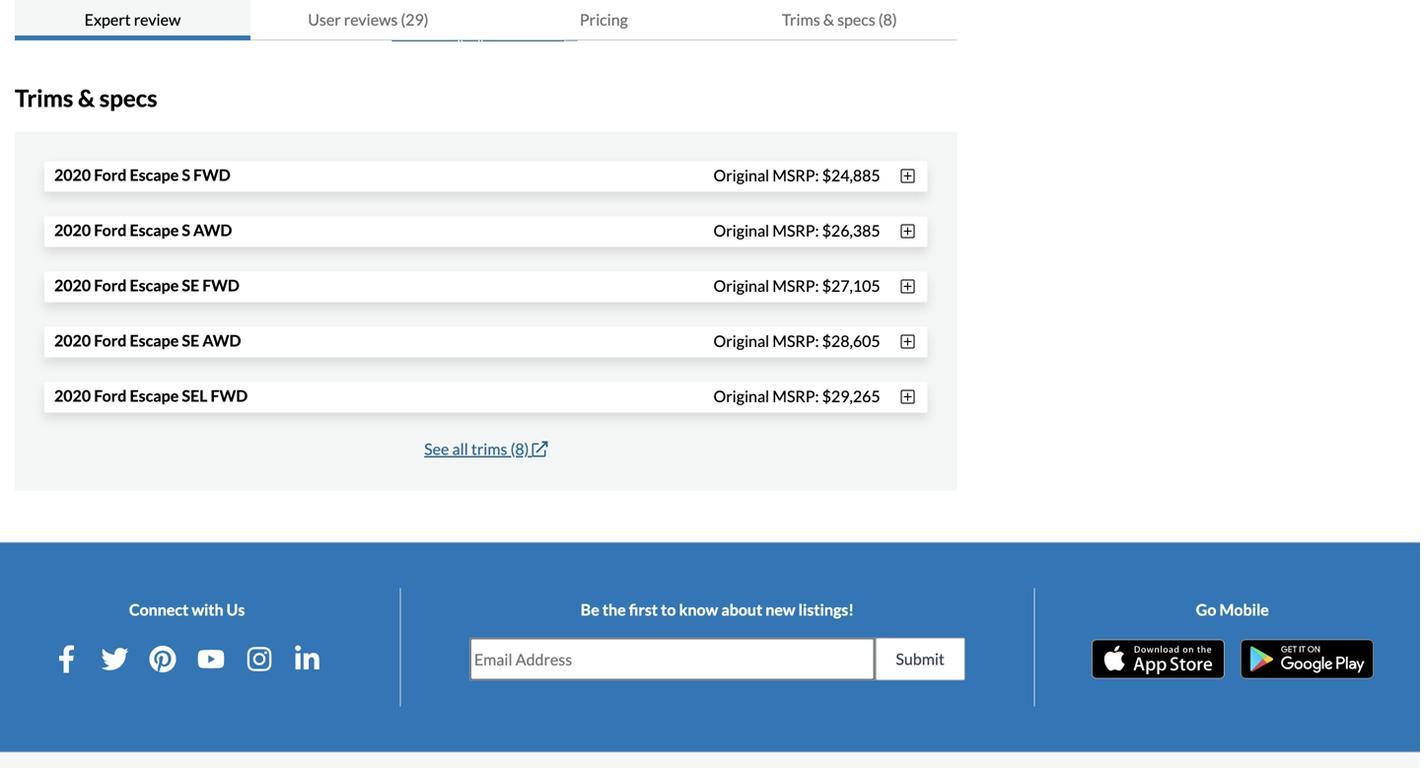 Task type: locate. For each thing, give the bounding box(es) containing it.
original for original msrp: $26,385
[[714, 221, 770, 240]]

external link image right 'trends'
[[565, 25, 580, 41]]

5 2020 from the top
[[54, 386, 91, 406]]

1 s from the top
[[182, 165, 190, 185]]

& inside tab
[[823, 10, 835, 29]]

3 original from the top
[[714, 276, 770, 295]]

msrp:
[[773, 166, 819, 185], [773, 221, 819, 240], [773, 276, 819, 295], [773, 331, 819, 351], [773, 387, 819, 406]]

1 vertical spatial &
[[78, 84, 95, 112]]

fwd up 2020 ford escape s awd
[[193, 165, 231, 185]]

escape up 2020 ford escape sel fwd
[[130, 331, 179, 350]]

$27,105
[[822, 276, 881, 295]]

se up the 2020 ford escape se awd at the top of the page
[[182, 276, 199, 295]]

original down original msrp: $24,885
[[714, 221, 770, 240]]

0 horizontal spatial trims
[[15, 84, 73, 112]]

escape up the 2020 ford escape se awd at the top of the page
[[130, 276, 179, 295]]

0 vertical spatial awd
[[193, 221, 232, 240]]

(8)
[[879, 10, 897, 29], [511, 440, 529, 459]]

escape left price
[[427, 23, 476, 43]]

awd up 2020 ford escape se fwd on the left top of page
[[193, 221, 232, 240]]

specs inside the trims & specs (8) tab
[[838, 10, 876, 29]]

1 vertical spatial s
[[182, 221, 190, 240]]

1 horizontal spatial specs
[[838, 10, 876, 29]]

escape
[[427, 23, 476, 43], [130, 165, 179, 185], [130, 221, 179, 240], [130, 276, 179, 295], [130, 331, 179, 350], [130, 386, 179, 406]]

$26,385
[[822, 221, 881, 240]]

connect with us
[[129, 600, 245, 620]]

0 horizontal spatial (8)
[[511, 440, 529, 459]]

1 plus square image from the top
[[898, 168, 918, 184]]

4 2020 from the top
[[54, 331, 91, 350]]

msrp: for $26,385
[[773, 221, 819, 240]]

original down original msrp: $27,105
[[714, 331, 770, 351]]

trims inside tab
[[782, 10, 820, 29]]

with
[[192, 600, 224, 620]]

0 horizontal spatial &
[[78, 84, 95, 112]]

2020 ford escape sel fwd
[[54, 386, 248, 406]]

original up 'original msrp: $26,385'
[[714, 166, 770, 185]]

fwd
[[193, 165, 231, 185], [202, 276, 240, 295], [211, 386, 248, 406]]

escape up 2020 ford escape se fwd on the left top of page
[[130, 221, 179, 240]]

plus square image right $29,265
[[898, 389, 918, 405]]

fwd right sel
[[211, 386, 248, 406]]

tab list
[[15, 0, 958, 40]]

(8) for trims & specs (8)
[[879, 10, 897, 29]]

plus square image
[[898, 168, 918, 184], [898, 224, 918, 239], [898, 334, 918, 350], [898, 389, 918, 405]]

0 horizontal spatial specs
[[99, 84, 157, 112]]

original
[[714, 166, 770, 185], [714, 221, 770, 240], [714, 276, 770, 295], [714, 331, 770, 351], [714, 387, 770, 406]]

2 plus square image from the top
[[898, 224, 918, 239]]

awd
[[193, 221, 232, 240], [202, 331, 241, 350]]

1 vertical spatial external link image
[[532, 442, 548, 457]]

external link image for ford escape price trends
[[565, 25, 580, 41]]

& for trims & specs
[[78, 84, 95, 112]]

plus square image down plus square image
[[898, 334, 918, 350]]

4 msrp: from the top
[[773, 331, 819, 351]]

1 horizontal spatial external link image
[[565, 25, 580, 41]]

go
[[1196, 600, 1217, 620]]

1 horizontal spatial (8)
[[879, 10, 897, 29]]

0 vertical spatial (8)
[[879, 10, 897, 29]]

2020 down 2020 ford escape s fwd
[[54, 221, 91, 240]]

se
[[182, 276, 199, 295], [182, 331, 199, 350]]

ford for 2020 ford escape se awd
[[94, 331, 127, 350]]

expert review
[[84, 10, 181, 29]]

2020 down 2020 ford escape s awd
[[54, 276, 91, 295]]

(29)
[[401, 10, 429, 29]]

original down original msrp: $28,605
[[714, 387, 770, 406]]

youtube image
[[197, 646, 225, 673]]

user reviews (29) tab
[[250, 0, 486, 40]]

go mobile
[[1196, 600, 1269, 620]]

& for trims & specs (8)
[[823, 10, 835, 29]]

se up sel
[[182, 331, 199, 350]]

plus square image for $24,885
[[898, 168, 918, 184]]

(8) inside tab
[[879, 10, 897, 29]]

specs
[[838, 10, 876, 29], [99, 84, 157, 112]]

review
[[134, 10, 181, 29]]

external link image inside see all trims (8) link
[[532, 442, 548, 457]]

user reviews (29)
[[308, 10, 429, 29]]

original for original msrp: $24,885
[[714, 166, 770, 185]]

be the first to know about new listings!
[[581, 600, 854, 620]]

0 vertical spatial fwd
[[193, 165, 231, 185]]

specs for trims & specs
[[99, 84, 157, 112]]

awd up sel
[[202, 331, 241, 350]]

0 vertical spatial external link image
[[565, 25, 580, 41]]

1 vertical spatial fwd
[[202, 276, 240, 295]]

tab list containing expert review
[[15, 0, 958, 40]]

s for awd
[[182, 221, 190, 240]]

escape for 2020 ford escape s fwd
[[130, 165, 179, 185]]

1 original from the top
[[714, 166, 770, 185]]

ford for 2020 ford escape s fwd
[[94, 165, 127, 185]]

0 vertical spatial trims
[[782, 10, 820, 29]]

0 vertical spatial &
[[823, 10, 835, 29]]

1 horizontal spatial trims
[[782, 10, 820, 29]]

2 vertical spatial fwd
[[211, 386, 248, 406]]

1 vertical spatial (8)
[[511, 440, 529, 459]]

4 original from the top
[[714, 331, 770, 351]]

fwd for 2020 ford escape s fwd
[[193, 165, 231, 185]]

original for original msrp: $29,265
[[714, 387, 770, 406]]

escape left sel
[[130, 386, 179, 406]]

escape up 2020 ford escape s awd
[[130, 165, 179, 185]]

trims
[[782, 10, 820, 29], [15, 84, 73, 112]]

msrp: up original msrp: $28,605
[[773, 276, 819, 295]]

0 vertical spatial s
[[182, 165, 190, 185]]

1 vertical spatial se
[[182, 331, 199, 350]]

the
[[603, 600, 626, 620]]

external link image right "trims"
[[532, 442, 548, 457]]

2 msrp: from the top
[[773, 221, 819, 240]]

1 vertical spatial awd
[[202, 331, 241, 350]]

trims & specs (8) tab
[[722, 0, 958, 40]]

1 2020 from the top
[[54, 165, 91, 185]]

sel
[[182, 386, 208, 406]]

external link image
[[565, 25, 580, 41], [532, 442, 548, 457]]

original up original msrp: $28,605
[[714, 276, 770, 295]]

2020 down the 2020 ford escape se awd at the top of the page
[[54, 386, 91, 406]]

2020 for 2020 ford escape s awd
[[54, 221, 91, 240]]

s up 2020 ford escape s awd
[[182, 165, 190, 185]]

price
[[479, 23, 514, 43]]

new
[[766, 600, 796, 620]]

0 vertical spatial specs
[[838, 10, 876, 29]]

external link image inside ford escape price trends link
[[565, 25, 580, 41]]

1 se from the top
[[182, 276, 199, 295]]

original for original msrp: $28,605
[[714, 331, 770, 351]]

msrp: for $24,885
[[773, 166, 819, 185]]

plus square image up plus square image
[[898, 224, 918, 239]]

2 se from the top
[[182, 331, 199, 350]]

2 s from the top
[[182, 221, 190, 240]]

get it on google play image
[[1241, 640, 1374, 679]]

2020 down 2020 ford escape se fwd on the left top of page
[[54, 331, 91, 350]]

fwd up the 2020 ford escape se awd at the top of the page
[[202, 276, 240, 295]]

2 2020 from the top
[[54, 221, 91, 240]]

msrp: down original msrp: $28,605
[[773, 387, 819, 406]]

0 vertical spatial se
[[182, 276, 199, 295]]

1 horizontal spatial &
[[823, 10, 835, 29]]

facebook image
[[53, 646, 80, 673]]

fwd for 2020 ford escape se fwd
[[202, 276, 240, 295]]

msrp: down original msrp: $24,885
[[773, 221, 819, 240]]

3 plus square image from the top
[[898, 334, 918, 350]]

3 msrp: from the top
[[773, 276, 819, 295]]

plus square image for $26,385
[[898, 224, 918, 239]]

msrp: up original msrp: $29,265
[[773, 331, 819, 351]]

&
[[823, 10, 835, 29], [78, 84, 95, 112]]

0 horizontal spatial external link image
[[532, 442, 548, 457]]

1 vertical spatial trims
[[15, 84, 73, 112]]

5 original from the top
[[714, 387, 770, 406]]

3 2020 from the top
[[54, 276, 91, 295]]

2 original from the top
[[714, 221, 770, 240]]

2020 down trims & specs
[[54, 165, 91, 185]]

ford
[[392, 23, 424, 43], [94, 165, 127, 185], [94, 221, 127, 240], [94, 276, 127, 295], [94, 331, 127, 350], [94, 386, 127, 406]]

msrp: up 'original msrp: $26,385'
[[773, 166, 819, 185]]

5 msrp: from the top
[[773, 387, 819, 406]]

1 vertical spatial specs
[[99, 84, 157, 112]]

1 msrp: from the top
[[773, 166, 819, 185]]

pricing tab
[[486, 0, 722, 40]]

4 plus square image from the top
[[898, 389, 918, 405]]

instagram image
[[245, 646, 273, 673]]

2020
[[54, 165, 91, 185], [54, 221, 91, 240], [54, 276, 91, 295], [54, 331, 91, 350], [54, 386, 91, 406]]

ford escape price trends
[[392, 23, 562, 43]]

s up 2020 ford escape se fwd on the left top of page
[[182, 221, 190, 240]]

s
[[182, 165, 190, 185], [182, 221, 190, 240]]

plus square image right $24,885
[[898, 168, 918, 184]]



Task type: vqa. For each thing, say whether or not it's contained in the screenshot.


Task type: describe. For each thing, give the bounding box(es) containing it.
ford for 2020 ford escape s awd
[[94, 221, 127, 240]]

escape for 2020 ford escape s awd
[[130, 221, 179, 240]]

se for awd
[[182, 331, 199, 350]]

2020 ford escape s fwd
[[54, 165, 231, 185]]

be
[[581, 600, 599, 620]]

linkedin image
[[294, 646, 321, 673]]

see all trims (8)
[[424, 440, 529, 459]]

plus square image
[[898, 279, 918, 295]]

plus square image for $29,265
[[898, 389, 918, 405]]

specs for trims & specs (8)
[[838, 10, 876, 29]]

us
[[227, 600, 245, 620]]

external link image for see all trims (8)
[[532, 442, 548, 457]]

see
[[424, 440, 449, 459]]

submit
[[896, 650, 945, 669]]

see all trims (8) link
[[424, 440, 548, 459]]

submit button
[[875, 638, 966, 681]]

twitter image
[[101, 646, 129, 673]]

2020 ford escape se fwd
[[54, 276, 240, 295]]

trends
[[517, 23, 562, 43]]

msrp: for $28,605
[[773, 331, 819, 351]]

$29,265
[[822, 387, 881, 406]]

ford escape price trends link
[[392, 23, 580, 43]]

pinterest image
[[149, 646, 177, 673]]

expert
[[84, 10, 131, 29]]

ford for 2020 ford escape se fwd
[[94, 276, 127, 295]]

2020 ford escape s awd
[[54, 221, 232, 240]]

original msrp: $29,265
[[714, 387, 881, 406]]

awd for 2020 ford escape se awd
[[202, 331, 241, 350]]

download on the app store image
[[1092, 640, 1225, 679]]

original msrp: $26,385
[[714, 221, 881, 240]]

escape for 2020 ford escape se fwd
[[130, 276, 179, 295]]

awd for 2020 ford escape s awd
[[193, 221, 232, 240]]

connect
[[129, 600, 189, 620]]

original msrp: $28,605
[[714, 331, 881, 351]]

2020 ford escape se awd
[[54, 331, 241, 350]]

(8) for see all trims (8)
[[511, 440, 529, 459]]

all
[[452, 440, 468, 459]]

trims & specs (8)
[[782, 10, 897, 29]]

expert review tab
[[15, 0, 250, 40]]

escape for 2020 ford escape se awd
[[130, 331, 179, 350]]

se for fwd
[[182, 276, 199, 295]]

escape for 2020 ford escape sel fwd
[[130, 386, 179, 406]]

ford for 2020 ford escape sel fwd
[[94, 386, 127, 406]]

2020 for 2020 ford escape se fwd
[[54, 276, 91, 295]]

2020 for 2020 ford escape sel fwd
[[54, 386, 91, 406]]

plus square image for $28,605
[[898, 334, 918, 350]]

trims for trims & specs
[[15, 84, 73, 112]]

to
[[661, 600, 676, 620]]

2020 for 2020 ford escape se awd
[[54, 331, 91, 350]]

reviews
[[344, 10, 398, 29]]

trims for trims & specs (8)
[[782, 10, 820, 29]]

s for fwd
[[182, 165, 190, 185]]

Email Address email field
[[470, 639, 874, 680]]

$24,885
[[822, 166, 881, 185]]

trims & specs
[[15, 84, 157, 112]]

trims
[[471, 440, 508, 459]]

know
[[679, 600, 718, 620]]

mobile
[[1220, 600, 1269, 620]]

listings!
[[799, 600, 854, 620]]

original msrp: $27,105
[[714, 276, 881, 295]]

original for original msrp: $27,105
[[714, 276, 770, 295]]

fwd for 2020 ford escape sel fwd
[[211, 386, 248, 406]]

original msrp: $24,885
[[714, 166, 881, 185]]

about
[[721, 600, 763, 620]]

pricing
[[580, 10, 628, 29]]

msrp: for $27,105
[[773, 276, 819, 295]]

first
[[629, 600, 658, 620]]

user
[[308, 10, 341, 29]]

2020 for 2020 ford escape s fwd
[[54, 165, 91, 185]]

$28,605
[[822, 331, 881, 351]]

msrp: for $29,265
[[773, 387, 819, 406]]



